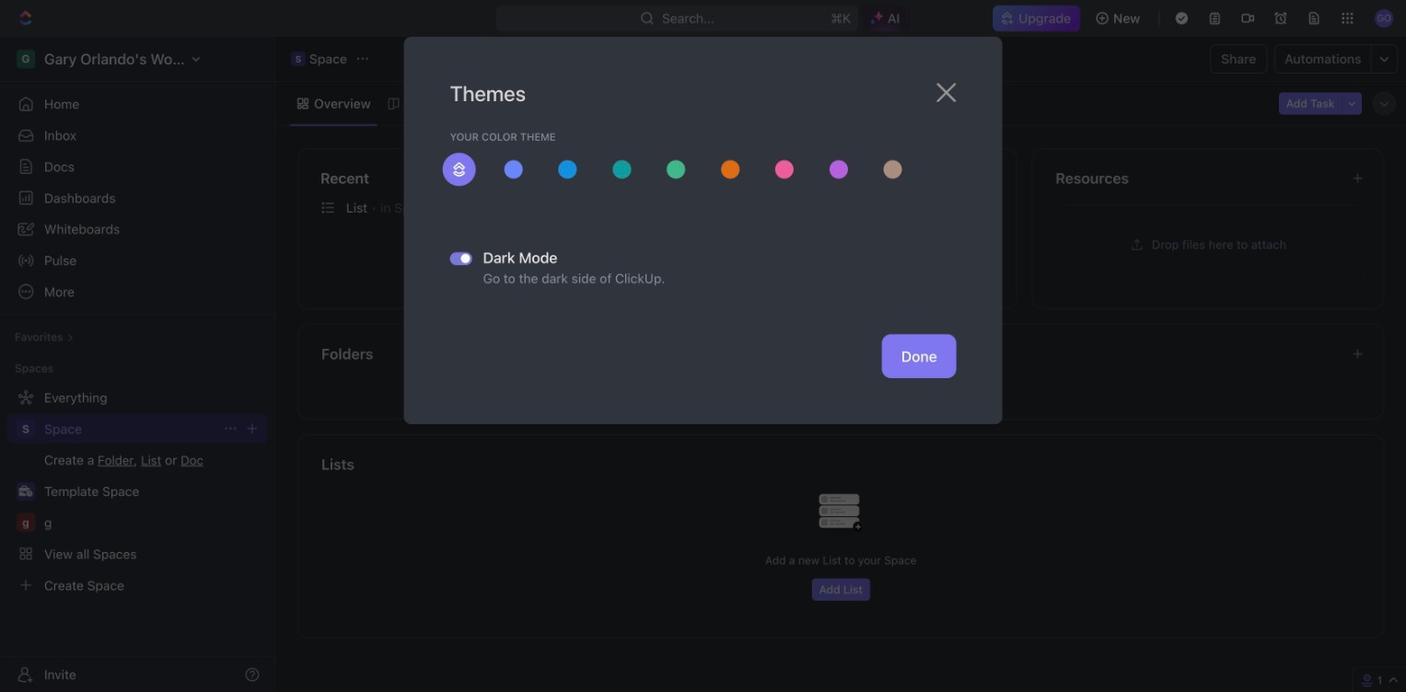 Task type: vqa. For each thing, say whether or not it's contained in the screenshot.
"5am"
no



Task type: describe. For each thing, give the bounding box(es) containing it.
0 vertical spatial space, , element
[[291, 52, 306, 66]]

sidebar navigation
[[0, 37, 275, 692]]



Task type: locate. For each thing, give the bounding box(es) containing it.
space, , element inside tree
[[17, 420, 35, 438]]

dialog
[[404, 37, 1002, 425]]

no most used docs image
[[804, 190, 878, 264]]

1 horizontal spatial space, , element
[[291, 52, 306, 66]]

tree
[[7, 383, 267, 600]]

1 vertical spatial space, , element
[[17, 420, 35, 438]]

no lists icon. image
[[804, 480, 878, 553]]

tree inside sidebar navigation
[[7, 383, 267, 600]]

space, , element
[[291, 52, 306, 66], [17, 420, 35, 438]]

0 horizontal spatial space, , element
[[17, 420, 35, 438]]



